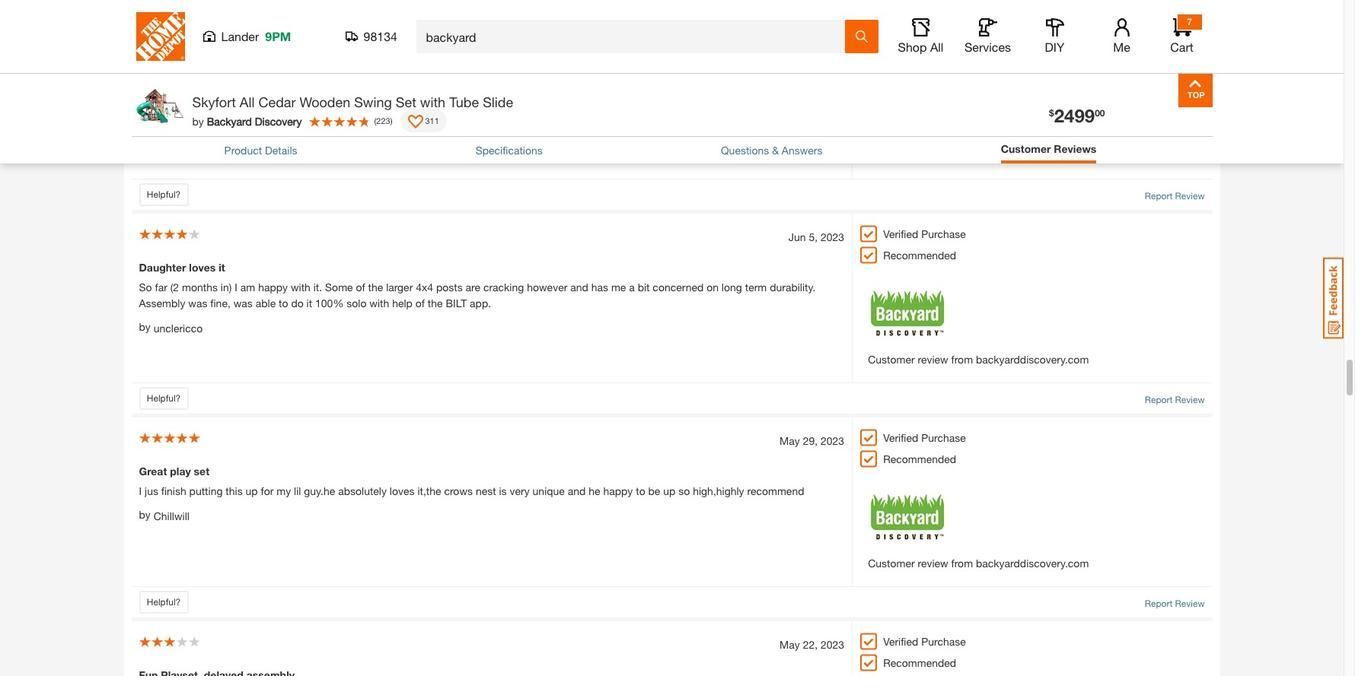 Task type: describe. For each thing, give the bounding box(es) containing it.
as
[[213, 76, 224, 89]]

me
[[1113, 40, 1131, 54]]

has
[[591, 281, 608, 294]]

to left get
[[656, 28, 665, 41]]

0 vertical spatial very
[[317, 28, 337, 41]]

help inside i bought this playset for my two little boys.  one is 2 years old and one is 7 months.  constructing it took a bit of time.  it's definitely a two person job at a minimum.  my dad helped who is very familiar with building and construction.  it took us around 30 hours to get it all together.  definitely a labor of love but so worth it.  my 2 year old loves it.  loves the windows, the crows nest and the slides.  i'm glad i bought this model so they can grow into it instead of having to replace it in a couple years for a bigger playset.  the instructions are pretty good.  it could use some minor changes to help those of us not as good with building and construction.  organization is definitely key to putting this together.  color coding the hardware bags would be super helpful.  customer service was great!  we were missing the tube slide box from shipment.  i called, they opened a ticket to find the box.  they couldn't and automatically shipped a new one.  shipping was very quick!  would recommend this playset! it's worth the money!
[[804, 60, 824, 73]]

the left tube
[[443, 92, 458, 105]]

app.
[[470, 297, 491, 310]]

review for jun 5, 2023
[[1175, 394, 1205, 406]]

98134
[[364, 29, 397, 43]]

cart
[[1170, 40, 1194, 54]]

1 vertical spatial old
[[298, 44, 313, 57]]

verified for jun 5, 2023
[[883, 227, 919, 240]]

1 customer review from backyarddiscovery.com from the top
[[868, 149, 1089, 162]]

may 29, 2023
[[780, 435, 845, 447]]

was up new
[[308, 92, 327, 105]]

to inside daughter loves it so far (2 months in) i am happy with it. some of the larger 4x4 posts are cracking however and has me a bit concerned on long term durability. assembly was fine, was able to do it 100% solo with help of the bilt app.
[[279, 297, 288, 310]]

to up bags
[[791, 60, 801, 73]]

2 horizontal spatial so
[[734, 44, 746, 57]]

0 vertical spatial my
[[209, 28, 224, 41]]

daughter
[[139, 261, 186, 274]]

discovery
[[255, 115, 302, 128]]

purchase for may 22, 2023
[[921, 636, 966, 648]]

1 vertical spatial together.
[[612, 76, 654, 89]]

1 report review from the top
[[1145, 190, 1205, 202]]

is inside great play set i jus finish putting this up for my lil guy.he absolutely loves it,the crows nest is very unique and he happy to be up so high,highly recommend
[[499, 485, 507, 498]]

a up hours
[[632, 12, 638, 25]]

helpful? for great
[[147, 597, 181, 608]]

the right find
[[779, 92, 794, 105]]

0 vertical spatial us
[[561, 28, 572, 41]]

1 vertical spatial bought
[[645, 44, 679, 57]]

playset!
[[599, 108, 636, 121]]

replace
[[244, 60, 279, 73]]

i right glad
[[639, 44, 642, 57]]

bigger
[[399, 60, 429, 73]]

report for may 29, 2023
[[1145, 598, 1173, 610]]

with down "replace"
[[255, 76, 275, 89]]

very inside great play set i jus finish putting this up for my lil guy.he absolutely loves it,the crows nest is very unique and he happy to be up so high,highly recommend
[[510, 485, 530, 498]]

nest inside great play set i jus finish putting this up for my lil guy.he absolutely loves it,the crows nest is very unique and he happy to be up so high,highly recommend
[[476, 485, 496, 498]]

1 logo image from the top
[[868, 83, 949, 147]]

0 horizontal spatial they
[[646, 92, 667, 105]]

i up the "playset!"
[[606, 92, 609, 105]]

recommended for may 22, 2023
[[883, 657, 956, 670]]

1 vertical spatial construction.
[[339, 76, 402, 89]]

me
[[611, 281, 626, 294]]

unclericco button
[[154, 320, 203, 336]]

would
[[486, 108, 516, 121]]

by for by heathertn
[[139, 131, 151, 144]]

for inside great play set i jus finish putting this up for my lil guy.he absolutely loves it,the crows nest is very unique and he happy to be up so high,highly recommend
[[261, 485, 274, 498]]

1 review from the top
[[918, 149, 949, 162]]

little
[[292, 12, 312, 25]]

finish
[[161, 485, 186, 498]]

0 horizontal spatial worth
[[207, 44, 234, 57]]

100%
[[315, 297, 344, 310]]

the up ticket
[[721, 76, 736, 89]]

great
[[139, 465, 167, 478]]

verified for may 29, 2023
[[883, 431, 919, 444]]

questions
[[721, 144, 769, 157]]

some
[[689, 60, 715, 73]]

purchase for jun 5, 2023
[[921, 227, 966, 240]]

this up minimum.
[[181, 12, 198, 25]]

1 horizontal spatial old
[[415, 12, 429, 25]]

daughter loves it so far (2 months in) i am happy with it. some of the larger 4x4 posts are cracking however and has me a bit concerned on long term durability. assembly was fine, was able to do it 100% solo with help of the bilt app.
[[139, 261, 816, 310]]

1 horizontal spatial building
[[400, 28, 438, 41]]

0 horizontal spatial so
[[192, 44, 204, 57]]

)
[[390, 116, 393, 125]]

it up around
[[600, 12, 605, 25]]

heathertn
[[154, 133, 205, 146]]

minor
[[718, 60, 745, 73]]

one
[[453, 12, 471, 25]]

key
[[524, 76, 540, 89]]

posts
[[436, 281, 463, 294]]

helpful? button for great
[[139, 591, 188, 614]]

of left time.
[[656, 12, 665, 25]]

having
[[198, 60, 229, 73]]

me button
[[1098, 18, 1146, 55]]

questions & answers
[[721, 144, 823, 157]]

my inside great play set i jus finish putting this up for my lil guy.he absolutely loves it,the crows nest is very unique and he happy to be up so high,highly recommend
[[277, 485, 291, 498]]

chillwill button
[[154, 508, 189, 524]]

of down 'at'
[[139, 44, 148, 57]]

and down one
[[441, 28, 459, 41]]

services
[[965, 40, 1011, 54]]

this down all
[[682, 44, 699, 57]]

not
[[195, 76, 210, 89]]

so inside great play set i jus finish putting this up for my lil guy.he absolutely loves it,the crows nest is very unique and he happy to be up so high,highly recommend
[[679, 485, 690, 498]]

around
[[575, 28, 608, 41]]

to up 'good'
[[232, 60, 241, 73]]

2023 for may 29, 2023
[[821, 435, 845, 447]]

report review button for jun 5, 2023
[[1145, 393, 1205, 407]]

i'm
[[598, 44, 613, 57]]

0 horizontal spatial for
[[238, 12, 251, 25]]

backyarddiscovery.com for jun 5, 2023
[[976, 353, 1089, 366]]

0 horizontal spatial it
[[527, 28, 533, 41]]

loves
[[355, 44, 384, 57]]

is right one at the left top of the page
[[366, 12, 374, 25]]

constructing
[[535, 12, 597, 25]]

grow
[[792, 44, 816, 57]]

jun 5, 2023
[[789, 230, 845, 243]]

and inside daughter loves it so far (2 months in) i am happy with it. some of the larger 4x4 posts are cracking however and has me a bit concerned on long term durability. assembly was fine, was able to do it 100% solo with help of the bilt app.
[[570, 281, 588, 294]]

bags
[[786, 76, 810, 89]]

this down good.
[[592, 76, 609, 89]]

cart 7
[[1170, 16, 1194, 54]]

1 vertical spatial it's
[[639, 108, 652, 121]]

those
[[139, 76, 165, 89]]

it left all
[[686, 28, 692, 41]]

it left the in
[[282, 60, 288, 73]]

0 horizontal spatial it.
[[237, 44, 245, 57]]

i inside great play set i jus finish putting this up for my lil guy.he absolutely loves it,the crows nest is very unique and he happy to be up so high,highly recommend
[[139, 485, 142, 498]]

jun
[[789, 230, 806, 243]]

by for by chillwill
[[139, 508, 151, 521]]

diy button
[[1031, 18, 1079, 55]]

it up the 'in)'
[[219, 261, 225, 274]]

be inside i bought this playset for my two little boys.  one is 2 years old and one is 7 months.  constructing it took a bit of time.  it's definitely a two person job at a minimum.  my dad helped who is very familiar with building and construction.  it took us around 30 hours to get it all together.  definitely a labor of love but so worth it.  my 2 year old loves it.  loves the windows, the crows nest and the slides.  i'm glad i bought this model so they can grow into it instead of having to replace it in a couple years for a bigger playset.  the instructions are pretty good.  it could use some minor changes to help those of us not as good with building and construction.  organization is definitely key to putting this together.  color coding the hardware bags would be super helpful.  customer service was great!  we were missing the tube slide box from shipment.  i called, they opened a ticket to find the box.  they couldn't and automatically shipped a new one.  shipping was very quick!  would recommend this playset! it's worth the money!
[[139, 92, 151, 105]]

22,
[[803, 639, 818, 652]]

service
[[271, 92, 305, 105]]

0 horizontal spatial bought
[[145, 12, 178, 25]]

30
[[611, 28, 623, 41]]

loves inside i bought this playset for my two little boys.  one is 2 years old and one is 7 months.  constructing it took a bit of time.  it's definitely a two person job at a minimum.  my dad helped who is very familiar with building and construction.  it took us around 30 hours to get it all together.  definitely a labor of love but so worth it.  my 2 year old loves it.  loves the windows, the crows nest and the slides.  i'm glad i bought this model so they can grow into it instead of having to replace it in a couple years for a bigger playset.  the instructions are pretty good.  it could use some minor changes to help those of us not as good with building and construction.  organization is definitely key to putting this together.  color coding the hardware bags would be super helpful.  customer service was great!  we were missing the tube slide box from shipment.  i called, they opened a ticket to find the box.  they couldn't and automatically shipped a new one.  shipping was very quick!  would recommend this playset! it's worth the money!
[[316, 44, 341, 57]]

report review button for may 29, 2023
[[1145, 597, 1205, 611]]

this inside great play set i jus finish putting this up for my lil guy.he absolutely loves it,the crows nest is very unique and he happy to be up so high,highly recommend
[[226, 485, 243, 498]]

1 two from the left
[[272, 12, 289, 25]]

year
[[275, 44, 295, 57]]

use
[[669, 60, 686, 73]]

box.
[[797, 92, 818, 105]]

a left bigger
[[390, 60, 396, 73]]

0 vertical spatial years
[[386, 12, 412, 25]]

organization
[[405, 76, 465, 89]]

term
[[745, 281, 767, 294]]

1 vertical spatial my
[[248, 44, 263, 57]]

helpful? for daughter
[[147, 393, 181, 404]]

do
[[291, 297, 304, 310]]

my inside i bought this playset for my two little boys.  one is 2 years old and one is 7 months.  constructing it took a bit of time.  it's definitely a two person job at a minimum.  my dad helped who is very familiar with building and construction.  it took us around 30 hours to get it all together.  definitely a labor of love but so worth it.  my 2 year old loves it.  loves the windows, the crows nest and the slides.  i'm glad i bought this model so they can grow into it instead of having to replace it in a couple years for a bigger playset.  the instructions are pretty good.  it could use some minor changes to help those of us not as good with building and construction.  organization is definitely key to putting this together.  color coding the hardware bags would be super helpful.  customer service was great!  we were missing the tube slide box from shipment.  i called, they opened a ticket to find the box.  they couldn't and automatically shipped a new one.  shipping was very quick!  would recommend this playset! it's worth the money!
[[254, 12, 269, 25]]

recommended for may 29, 2023
[[883, 453, 956, 466]]

may 22, 2023
[[780, 639, 845, 652]]

4x4
[[416, 281, 433, 294]]

to left find
[[746, 92, 756, 105]]

concerned
[[653, 281, 704, 294]]

report for jun 5, 2023
[[1145, 394, 1173, 406]]

and down helpful.
[[180, 108, 198, 121]]

was down am
[[234, 297, 253, 310]]

nest inside i bought this playset for my two little boys.  one is 2 years old and one is 7 months.  constructing it took a bit of time.  it's definitely a two person job at a minimum.  my dad helped who is very familiar with building and construction.  it took us around 30 hours to get it all together.  definitely a labor of love but so worth it.  my 2 year old loves it.  loves the windows, the crows nest and the slides.  i'm glad i bought this model so they can grow into it instead of having to replace it in a couple years for a bigger playset.  the instructions are pretty good.  it could use some minor changes to help those of us not as good with building and construction.  organization is definitely key to putting this together.  color coding the hardware bags would be super helpful.  customer service was great!  we were missing the tube slide box from shipment.  i called, they opened a ticket to find the box.  they couldn't and automatically shipped a new one.  shipping was very quick!  would recommend this playset! it's worth the money!
[[502, 44, 523, 57]]

can
[[772, 44, 789, 57]]

1 up from the left
[[246, 485, 258, 498]]

was down months at left top
[[188, 297, 207, 310]]

skyfort
[[192, 94, 236, 110]]

great play set i jus finish putting this up for my lil guy.he absolutely loves it,the crows nest is very unique and he happy to be up so high,highly recommend
[[139, 465, 804, 498]]

the
[[472, 60, 490, 73]]

slides.
[[565, 44, 595, 57]]

2 horizontal spatial for
[[375, 60, 388, 73]]

1 review from the top
[[1175, 190, 1205, 202]]

from inside i bought this playset for my two little boys.  one is 2 years old and one is 7 months.  constructing it took a bit of time.  it's definitely a two person job at a minimum.  my dad helped who is very familiar with building and construction.  it took us around 30 hours to get it all together.  definitely a labor of love but so worth it.  my 2 year old loves it.  loves the windows, the crows nest and the slides.  i'm glad i bought this model so they can grow into it instead of having to replace it in a couple years for a bigger playset.  the instructions are pretty good.  it could use some minor changes to help those of us not as good with building and construction.  organization is definitely key to putting this together.  color coding the hardware bags would be super helpful.  customer service was great!  we were missing the tube slide box from shipment.  i called, they opened a ticket to find the box.  they couldn't and automatically shipped a new one.  shipping was very quick!  would recommend this playset! it's worth the money!
[[532, 92, 553, 105]]

and left one
[[432, 12, 450, 25]]

one
[[344, 12, 363, 25]]

set
[[194, 465, 209, 478]]

time.
[[668, 12, 692, 25]]

the down opened
[[685, 108, 700, 121]]

are inside daughter loves it so far (2 months in) i am happy with it. some of the larger 4x4 posts are cracking however and has me a bit concerned on long term durability. assembly was fine, was able to do it 100% solo with help of the bilt app.
[[466, 281, 480, 294]]

311 button
[[400, 110, 447, 132]]

a up money!
[[709, 92, 714, 105]]

boys.
[[315, 12, 341, 25]]

the left 'larger'
[[368, 281, 383, 294]]

a right the in
[[302, 60, 308, 73]]

to right key
[[543, 76, 553, 89]]

putting inside great play set i jus finish putting this up for my lil guy.he absolutely loves it,the crows nest is very unique and he happy to be up so high,highly recommend
[[189, 485, 223, 498]]

2 horizontal spatial it.
[[344, 44, 352, 57]]

fine,
[[210, 297, 231, 310]]

0 horizontal spatial definitely
[[478, 76, 521, 89]]

with right solo
[[370, 297, 389, 310]]

1 horizontal spatial worth
[[655, 108, 682, 121]]

i up 'at'
[[139, 12, 142, 25]]

person
[[786, 12, 819, 25]]

a left new
[[309, 108, 315, 121]]

with up the loves
[[378, 28, 397, 41]]

shipment.
[[556, 92, 603, 105]]

5,
[[809, 230, 818, 243]]

0 vertical spatial 2
[[377, 12, 383, 25]]

it right do
[[307, 297, 312, 310]]

1 horizontal spatial very
[[431, 108, 451, 121]]

help inside daughter loves it so far (2 months in) i am happy with it. some of the larger 4x4 posts are cracking however and has me a bit concerned on long term durability. assembly was fine, was able to do it 100% solo with help of the bilt app.
[[392, 297, 413, 310]]

of up super
[[168, 76, 178, 89]]

0 horizontal spatial building
[[278, 76, 315, 89]]

of down 4x4 at left top
[[416, 297, 425, 310]]

0 horizontal spatial took
[[536, 28, 558, 41]]

tube
[[461, 92, 483, 105]]

cracking
[[483, 281, 524, 294]]

new
[[317, 108, 337, 121]]

feedback link image
[[1323, 257, 1344, 340]]

1 horizontal spatial definitely
[[711, 12, 754, 25]]

is up tube
[[468, 76, 475, 89]]

in)
[[221, 281, 232, 294]]

chillwill
[[154, 510, 189, 523]]

lander
[[221, 29, 259, 43]]

services button
[[964, 18, 1012, 55]]

could
[[639, 60, 666, 73]]

display image
[[408, 115, 423, 130]]

1 helpful? button from the top
[[139, 183, 188, 206]]

color
[[657, 76, 683, 89]]

we
[[360, 92, 375, 105]]

What can we help you find today? search field
[[426, 21, 844, 53]]

and inside great play set i jus finish putting this up for my lil guy.he absolutely loves it,the crows nest is very unique and he happy to be up so high,highly recommend
[[568, 485, 586, 498]]

into
[[819, 44, 837, 57]]

good.
[[600, 60, 627, 73]]

1 helpful? from the top
[[147, 189, 181, 200]]



Task type: locate. For each thing, give the bounding box(es) containing it.
money!
[[703, 108, 738, 121]]

0 vertical spatial it's
[[695, 12, 708, 25]]

report review for jun 5, 2023
[[1145, 394, 1205, 406]]

1 horizontal spatial all
[[930, 40, 944, 54]]

by unclericco
[[139, 320, 203, 335]]

1 recommended from the top
[[883, 249, 956, 262]]

bit inside daughter loves it so far (2 months in) i am happy with it. some of the larger 4x4 posts are cracking however and has me a bit concerned on long term durability. assembly was fine, was able to do it 100% solo with help of the bilt app.
[[638, 281, 650, 294]]

this right the finish
[[226, 485, 243, 498]]

7 inside i bought this playset for my two little boys.  one is 2 years old and one is 7 months.  constructing it took a bit of time.  it's definitely a two person job at a minimum.  my dad helped who is very familiar with building and construction.  it took us around 30 hours to get it all together.  definitely a labor of love but so worth it.  my 2 year old loves it.  loves the windows, the crows nest and the slides.  i'm glad i bought this model so they can grow into it instead of having to replace it in a couple years for a bigger playset.  the instructions are pretty good.  it could use some minor changes to help those of us not as good with building and construction.  organization is definitely key to putting this together.  color coding the hardware bags would be super helpful.  customer service was great!  we were missing the tube slide box from shipment.  i called, they opened a ticket to find the box.  they couldn't and automatically shipped a new one.  shipping was very quick!  would recommend this playset! it's worth the money!
[[485, 12, 491, 25]]

may for may 22, 2023
[[780, 639, 800, 652]]

crows inside i bought this playset for my two little boys.  one is 2 years old and one is 7 months.  constructing it took a bit of time.  it's definitely a two person job at a minimum.  my dad helped who is very familiar with building and construction.  it took us around 30 hours to get it all together.  definitely a labor of love but so worth it.  my 2 year old loves it.  loves the windows, the crows nest and the slides.  i'm glad i bought this model so they can grow into it instead of having to replace it in a couple years for a bigger playset.  the instructions are pretty good.  it could use some minor changes to help those of us not as good with building and construction.  organization is definitely key to putting this together.  color coding the hardware bags would be super helpful.  customer service was great!  we were missing the tube slide box from shipment.  i called, they opened a ticket to find the box.  they couldn't and automatically shipped a new one.  shipping was very quick!  would recommend this playset! it's worth the money!
[[471, 44, 499, 57]]

by down jus
[[139, 508, 151, 521]]

bilt
[[446, 297, 467, 310]]

labor
[[809, 28, 833, 41]]

ticket
[[717, 92, 743, 105]]

quick!
[[454, 108, 483, 121]]

putting up shipment.
[[556, 76, 589, 89]]

happy up the able
[[258, 281, 288, 294]]

job
[[822, 12, 837, 25]]

years down the loves
[[346, 60, 372, 73]]

instead
[[148, 60, 182, 73]]

3 logo image from the top
[[868, 491, 949, 556]]

customer reviews
[[1001, 142, 1097, 155]]

0 horizontal spatial 2
[[266, 44, 272, 57]]

9pm
[[265, 29, 291, 43]]

helpful?
[[147, 189, 181, 200], [147, 393, 181, 404], [147, 597, 181, 608]]

2023
[[821, 230, 845, 243], [821, 435, 845, 447], [821, 639, 845, 652]]

backyarddiscovery.com for may 29, 2023
[[976, 557, 1089, 570]]

two up the definitely
[[766, 12, 783, 25]]

loves inside daughter loves it so far (2 months in) i am happy with it. some of the larger 4x4 posts are cracking however and has me a bit concerned on long term durability. assembly was fine, was able to do it 100% solo with help of the bilt app.
[[189, 261, 216, 274]]

recommend inside i bought this playset for my two little boys.  one is 2 years old and one is 7 months.  constructing it took a bit of time.  it's definitely a two person job at a minimum.  my dad helped who is very familiar with building and construction.  it took us around 30 hours to get it all together.  definitely a labor of love but so worth it.  my 2 year old loves it.  loves the windows, the crows nest and the slides.  i'm glad i bought this model so they can grow into it instead of having to replace it in a couple years for a bigger playset.  the instructions are pretty good.  it could use some minor changes to help those of us not as good with building and construction.  organization is definitely key to putting this together.  color coding the hardware bags would be super helpful.  customer service was great!  we were missing the tube slide box from shipment.  i called, they opened a ticket to find the box.  they couldn't and automatically shipped a new one.  shipping was very quick!  would recommend this playset! it's worth the money!
[[519, 108, 576, 121]]

bit
[[641, 12, 653, 25], [638, 281, 650, 294]]

0 vertical spatial report review
[[1145, 190, 1205, 202]]

0 horizontal spatial happy
[[258, 281, 288, 294]]

0 vertical spatial help
[[804, 60, 824, 73]]

all inside button
[[930, 40, 944, 54]]

dad
[[227, 28, 245, 41]]

2 vertical spatial report review
[[1145, 598, 1205, 610]]

all for skyfort
[[240, 94, 255, 110]]

1 horizontal spatial took
[[608, 12, 629, 25]]

and left has
[[570, 281, 588, 294]]

0 vertical spatial they
[[749, 44, 769, 57]]

2 customer review from backyarddiscovery.com from the top
[[868, 353, 1089, 366]]

super
[[154, 92, 181, 105]]

3 helpful? button from the top
[[139, 591, 188, 614]]

1 horizontal spatial it's
[[695, 12, 708, 25]]

2 verified from the top
[[883, 431, 919, 444]]

and up instructions
[[526, 44, 544, 57]]

1 horizontal spatial my
[[248, 44, 263, 57]]

it down the months.
[[527, 28, 533, 41]]

took down constructing in the top of the page
[[536, 28, 558, 41]]

my down the lander 9pm
[[248, 44, 263, 57]]

may left 22,
[[780, 639, 800, 652]]

together. up called,
[[612, 76, 654, 89]]

$
[[1049, 107, 1054, 119]]

1 vertical spatial us
[[181, 76, 192, 89]]

for up dad
[[238, 12, 251, 25]]

customer inside i bought this playset for my two little boys.  one is 2 years old and one is 7 months.  constructing it took a bit of time.  it's definitely a two person job at a minimum.  my dad helped who is very familiar with building and construction.  it took us around 30 hours to get it all together.  definitely a labor of love but so worth it.  my 2 year old loves it.  loves the windows, the crows nest and the slides.  i'm glad i bought this model so they can grow into it instead of having to replace it in a couple years for a bigger playset.  the instructions are pretty good.  it could use some minor changes to help those of us not as good with building and construction.  organization is definitely key to putting this together.  color coding the hardware bags would be super helpful.  customer service was great!  we were missing the tube slide box from shipment.  i called, they opened a ticket to find the box.  they couldn't and automatically shipped a new one.  shipping was very quick!  would recommend this playset! it's worth the money!
[[221, 92, 268, 105]]

pretty
[[569, 60, 597, 73]]

i bought this playset for my two little boys.  one is 2 years old and one is 7 months.  constructing it took a bit of time.  it's definitely a two person job at a minimum.  my dad helped who is very familiar with building and construction.  it took us around 30 hours to get it all together.  definitely a labor of love but so worth it.  my 2 year old loves it.  loves the windows, the crows nest and the slides.  i'm glad i bought this model so they can grow into it instead of having to replace it in a couple years for a bigger playset.  the instructions are pretty good.  it could use some minor changes to help those of us not as good with building and construction.  organization is definitely key to putting this together.  color coding the hardware bags would be super helpful.  customer service was great!  we were missing the tube slide box from shipment.  i called, they opened a ticket to find the box.  they couldn't and automatically shipped a new one.  shipping was very quick!  would recommend this playset! it's worth the money!
[[139, 12, 844, 121]]

0 vertical spatial building
[[400, 28, 438, 41]]

1 horizontal spatial they
[[749, 44, 769, 57]]

up left the lil
[[246, 485, 258, 498]]

2 vertical spatial report review button
[[1145, 597, 1205, 611]]

0 vertical spatial worth
[[207, 44, 234, 57]]

helpful? button
[[139, 183, 188, 206], [139, 387, 188, 410], [139, 591, 188, 614]]

2023 for may 22, 2023
[[821, 639, 845, 652]]

product
[[224, 144, 262, 157]]

0 vertical spatial purchase
[[921, 227, 966, 240]]

purchase for may 29, 2023
[[921, 431, 966, 444]]

2 two from the left
[[766, 12, 783, 25]]

3 report review button from the top
[[1145, 597, 1205, 611]]

1 vertical spatial report review button
[[1145, 393, 1205, 407]]

absolutely
[[338, 485, 387, 498]]

2 report review button from the top
[[1145, 393, 1205, 407]]

0 horizontal spatial my
[[254, 12, 269, 25]]

2 up 98134
[[377, 12, 383, 25]]

called,
[[612, 92, 643, 105]]

1 2023 from the top
[[821, 230, 845, 243]]

it
[[527, 28, 533, 41], [630, 60, 636, 73]]

very down missing
[[431, 108, 451, 121]]

2 vertical spatial purchase
[[921, 636, 966, 648]]

product image image
[[135, 81, 185, 130]]

is right one
[[474, 12, 482, 25]]

by inside by heathertn
[[139, 131, 151, 144]]

help down grow
[[804, 60, 824, 73]]

loves inside great play set i jus finish putting this up for my lil guy.he absolutely loves it,the crows nest is very unique and he happy to be up so high,highly recommend
[[390, 485, 415, 498]]

the down 4x4 at left top
[[428, 297, 443, 310]]

by down helpful.
[[192, 115, 204, 128]]

building down the in
[[278, 76, 315, 89]]

bit inside i bought this playset for my two little boys.  one is 2 years old and one is 7 months.  constructing it took a bit of time.  it's definitely a two person job at a minimum.  my dad helped who is very familiar with building and construction.  it took us around 30 hours to get it all together.  definitely a labor of love but so worth it.  my 2 year old loves it.  loves the windows, the crows nest and the slides.  i'm glad i bought this model so they can grow into it instead of having to replace it in a couple years for a bigger playset.  the instructions are pretty good.  it could use some minor changes to help those of us not as good with building and construction.  organization is definitely key to putting this together.  color coding the hardware bags would be super helpful.  customer service was great!  we were missing the tube slide box from shipment.  i called, they opened a ticket to find the box.  they couldn't and automatically shipped a new one.  shipping was very quick!  would recommend this playset! it's worth the money!
[[641, 12, 653, 25]]

0 vertical spatial crows
[[471, 44, 499, 57]]

3 backyarddiscovery.com from the top
[[976, 557, 1089, 570]]

by for by backyard discovery
[[192, 115, 204, 128]]

and down couple at top
[[318, 76, 336, 89]]

crows inside great play set i jus finish putting this up for my lil guy.he absolutely loves it,the crows nest is very unique and he happy to be up so high,highly recommend
[[444, 485, 473, 498]]

311
[[425, 116, 439, 125]]

2 vertical spatial recommended
[[883, 657, 956, 670]]

building up windows,
[[400, 28, 438, 41]]

1 vertical spatial 2
[[266, 44, 272, 57]]

2 vertical spatial review
[[918, 557, 949, 570]]

verified purchase for may 29, 2023
[[883, 431, 966, 444]]

review for may 29, 2023
[[1175, 598, 1205, 610]]

00
[[1095, 107, 1105, 119]]

0 vertical spatial loves
[[316, 44, 341, 57]]

customer review from backyarddiscovery.com for may 29, 2023
[[868, 557, 1089, 570]]

2 up from the left
[[663, 485, 676, 498]]

2 purchase from the top
[[921, 431, 966, 444]]

it's down called,
[[639, 108, 652, 121]]

2 may from the top
[[780, 639, 800, 652]]

1 horizontal spatial for
[[261, 485, 274, 498]]

1 vertical spatial building
[[278, 76, 315, 89]]

crows right it,the
[[444, 485, 473, 498]]

the
[[387, 44, 402, 57], [453, 44, 468, 57], [547, 44, 562, 57], [721, 76, 736, 89], [443, 92, 458, 105], [779, 92, 794, 105], [685, 108, 700, 121], [368, 281, 383, 294], [428, 297, 443, 310]]

so up minor
[[734, 44, 746, 57]]

they down color
[[646, 92, 667, 105]]

2 verified purchase from the top
[[883, 431, 966, 444]]

all for shop
[[930, 40, 944, 54]]

this down shipment.
[[579, 108, 596, 121]]

3 purchase from the top
[[921, 636, 966, 648]]

changes
[[748, 60, 788, 73]]

recommended for jun 5, 2023
[[883, 249, 956, 262]]

1 vertical spatial review
[[1175, 394, 1205, 406]]

0 vertical spatial 2023
[[821, 230, 845, 243]]

3 helpful? from the top
[[147, 597, 181, 608]]

glad
[[616, 44, 636, 57]]

product details button
[[224, 142, 297, 158], [224, 142, 297, 158]]

2 vertical spatial backyarddiscovery.com
[[976, 557, 1089, 570]]

cedar
[[258, 94, 296, 110]]

1 verified from the top
[[883, 227, 919, 240]]

recommend inside great play set i jus finish putting this up for my lil guy.he absolutely loves it,the crows nest is very unique and he happy to be up so high,highly recommend
[[747, 485, 804, 498]]

1 vertical spatial customer review from backyarddiscovery.com
[[868, 353, 1089, 366]]

3 report review from the top
[[1145, 598, 1205, 610]]

old up windows,
[[415, 12, 429, 25]]

my down playset
[[209, 28, 224, 41]]

customer
[[221, 92, 268, 105], [1001, 142, 1051, 155], [868, 149, 915, 162], [868, 353, 915, 366], [868, 557, 915, 570]]

hours
[[626, 28, 653, 41]]

nest up instructions
[[502, 44, 523, 57]]

1 horizontal spatial construction.
[[462, 28, 524, 41]]

logo image
[[868, 83, 949, 147], [868, 287, 949, 352], [868, 491, 949, 556]]

logo image for jun 5, 2023
[[868, 287, 949, 352]]

am
[[240, 281, 255, 294]]

1 vertical spatial 2023
[[821, 435, 845, 447]]

crows up the
[[471, 44, 499, 57]]

customer review from backyarddiscovery.com for jun 5, 2023
[[868, 353, 1089, 366]]

0 vertical spatial logo image
[[868, 83, 949, 147]]

0 vertical spatial recommended
[[883, 249, 956, 262]]

2023 right 29,
[[821, 435, 845, 447]]

with up "311"
[[420, 94, 446, 110]]

all right shop
[[930, 40, 944, 54]]

a right 'at'
[[151, 28, 157, 41]]

3 report from the top
[[1145, 598, 1173, 610]]

0 horizontal spatial us
[[181, 76, 192, 89]]

the down 98134
[[387, 44, 402, 57]]

2 review from the top
[[1175, 394, 1205, 406]]

two up 9pm
[[272, 12, 289, 25]]

1 horizontal spatial together.
[[708, 28, 750, 41]]

to left do
[[279, 297, 288, 310]]

on
[[707, 281, 719, 294]]

2 vertical spatial loves
[[390, 485, 415, 498]]

0 vertical spatial together.
[[708, 28, 750, 41]]

be inside great play set i jus finish putting this up for my lil guy.he absolutely loves it,the crows nest is very unique and he happy to be up so high,highly recommend
[[648, 485, 660, 498]]

together. up model
[[708, 28, 750, 41]]

0 vertical spatial construction.
[[462, 28, 524, 41]]

very
[[317, 28, 337, 41], [431, 108, 451, 121], [510, 485, 530, 498]]

us down constructing in the top of the page
[[561, 28, 572, 41]]

happy inside daughter loves it so far (2 months in) i am happy with it. some of the larger 4x4 posts are cracking however and has me a bit concerned on long term durability. assembly was fine, was able to do it 100% solo with help of the bilt app.
[[258, 281, 288, 294]]

by chillwill
[[139, 508, 189, 523]]

heathertn button
[[154, 131, 205, 147]]

logo image for may 29, 2023
[[868, 491, 949, 556]]

0 vertical spatial happy
[[258, 281, 288, 294]]

bought up 'at'
[[145, 12, 178, 25]]

2 horizontal spatial loves
[[390, 485, 415, 498]]

of up solo
[[356, 281, 365, 294]]

the up playset.
[[453, 44, 468, 57]]

old up the in
[[298, 44, 313, 57]]

3 customer review from backyarddiscovery.com from the top
[[868, 557, 1089, 570]]

far
[[155, 281, 167, 294]]

0 vertical spatial for
[[238, 12, 251, 25]]

helpful? button for daughter
[[139, 387, 188, 410]]

0 vertical spatial old
[[415, 12, 429, 25]]

long
[[722, 281, 742, 294]]

2 vertical spatial 2023
[[821, 639, 845, 652]]

bit up hours
[[641, 12, 653, 25]]

2 2023 from the top
[[821, 435, 845, 447]]

1 vertical spatial verified
[[883, 431, 919, 444]]

months
[[182, 281, 218, 294]]

0 vertical spatial customer review from backyarddiscovery.com
[[868, 149, 1089, 162]]

2 report review from the top
[[1145, 394, 1205, 406]]

i inside daughter loves it so far (2 months in) i am happy with it. some of the larger 4x4 posts are cracking however and has me a bit concerned on long term durability. assembly was fine, was able to do it 100% solo with help of the bilt app.
[[235, 281, 237, 294]]

2499
[[1054, 105, 1095, 126]]

0 vertical spatial review
[[1175, 190, 1205, 202]]

2 left year
[[266, 44, 272, 57]]

1 horizontal spatial nest
[[502, 44, 523, 57]]

1 vertical spatial definitely
[[478, 76, 521, 89]]

verified for may 22, 2023
[[883, 636, 919, 648]]

it. down familiar
[[344, 44, 352, 57]]

report review
[[1145, 190, 1205, 202], [1145, 394, 1205, 406], [1145, 598, 1205, 610]]

verified
[[883, 227, 919, 240], [883, 431, 919, 444], [883, 636, 919, 648]]

2 vertical spatial helpful? button
[[139, 591, 188, 614]]

automatically
[[201, 108, 265, 121]]

two
[[272, 12, 289, 25], [766, 12, 783, 25]]

would
[[813, 76, 842, 89]]

but
[[174, 44, 189, 57]]

2 vertical spatial helpful?
[[147, 597, 181, 608]]

2 review from the top
[[918, 353, 949, 366]]

may for may 29, 2023
[[780, 435, 800, 447]]

1 backyarddiscovery.com from the top
[[976, 149, 1089, 162]]

report review for may 29, 2023
[[1145, 598, 1205, 610]]

1 vertical spatial helpful?
[[147, 393, 181, 404]]

for left the lil
[[261, 485, 274, 498]]

2 vertical spatial report
[[1145, 598, 1173, 610]]

1 vertical spatial my
[[277, 485, 291, 498]]

0 horizontal spatial nest
[[476, 485, 496, 498]]

verified purchase for may 22, 2023
[[883, 636, 966, 648]]

1 horizontal spatial us
[[561, 28, 572, 41]]

happy inside great play set i jus finish putting this up for my lil guy.he absolutely loves it,the crows nest is very unique and he happy to be up so high,highly recommend
[[603, 485, 633, 498]]

my
[[254, 12, 269, 25], [277, 485, 291, 498]]

a up the definitely
[[757, 12, 763, 25]]

familiar
[[340, 28, 375, 41]]

couldn't
[[139, 108, 177, 121]]

are left pretty
[[551, 60, 566, 73]]

with up do
[[291, 281, 311, 294]]

1 vertical spatial purchase
[[921, 431, 966, 444]]

it. up 100%
[[314, 281, 322, 294]]

recommend
[[519, 108, 576, 121], [747, 485, 804, 498]]

model
[[702, 44, 731, 57]]

by inside by chillwill
[[139, 508, 151, 521]]

3 verified from the top
[[883, 636, 919, 648]]

years up 98134
[[386, 12, 412, 25]]

crows
[[471, 44, 499, 57], [444, 485, 473, 498]]

1 vertical spatial very
[[431, 108, 451, 121]]

by for by unclericco
[[139, 320, 151, 333]]

worth up the having
[[207, 44, 234, 57]]

1 vertical spatial nest
[[476, 485, 496, 498]]

by down couldn't
[[139, 131, 151, 144]]

0 vertical spatial took
[[608, 12, 629, 25]]

2023 for jun 5, 2023
[[821, 230, 845, 243]]

3 review from the top
[[918, 557, 949, 570]]

verified purchase for jun 5, 2023
[[883, 227, 966, 240]]

helpful.
[[184, 92, 219, 105]]

was down missing
[[409, 108, 428, 121]]

0 vertical spatial report
[[1145, 190, 1173, 202]]

1 horizontal spatial up
[[663, 485, 676, 498]]

so right but
[[192, 44, 204, 57]]

0 vertical spatial are
[[551, 60, 566, 73]]

and left "he"
[[568, 485, 586, 498]]

7 up cart
[[1187, 16, 1192, 27]]

1 may from the top
[[780, 435, 800, 447]]

1 vertical spatial be
[[648, 485, 660, 498]]

it's up all
[[695, 12, 708, 25]]

recommend down box
[[519, 108, 576, 121]]

7 inside the cart 7
[[1187, 16, 1192, 27]]

report
[[1145, 190, 1173, 202], [1145, 394, 1173, 406], [1145, 598, 1173, 610]]

2 helpful? from the top
[[147, 393, 181, 404]]

it up those
[[139, 60, 145, 73]]

all
[[695, 28, 705, 41]]

1 purchase from the top
[[921, 227, 966, 240]]

may
[[780, 435, 800, 447], [780, 639, 800, 652]]

a down person
[[800, 28, 806, 41]]

it.
[[237, 44, 245, 57], [344, 44, 352, 57], [314, 281, 322, 294]]

be
[[139, 92, 151, 105], [648, 485, 660, 498]]

slide
[[486, 92, 508, 105]]

of down but
[[185, 60, 195, 73]]

some
[[325, 281, 353, 294]]

shop all button
[[897, 18, 945, 55]]

bit right me in the left top of the page
[[638, 281, 650, 294]]

2023 right 22,
[[821, 639, 845, 652]]

98134 button
[[345, 29, 398, 44]]

0 vertical spatial helpful?
[[147, 189, 181, 200]]

a inside daughter loves it so far (2 months in) i am happy with it. some of the larger 4x4 posts are cracking however and has me a bit concerned on long term durability. assembly was fine, was able to do it 100% solo with help of the bilt app.
[[629, 281, 635, 294]]

by backyard discovery
[[192, 115, 302, 128]]

so left high,highly
[[679, 485, 690, 498]]

0 horizontal spatial recommend
[[519, 108, 576, 121]]

1 horizontal spatial it
[[630, 60, 636, 73]]

opened
[[669, 92, 706, 105]]

3 2023 from the top
[[821, 639, 845, 652]]

1 vertical spatial report review
[[1145, 394, 1205, 406]]

all up by backyard discovery
[[240, 94, 255, 110]]

unclericco
[[154, 322, 203, 335]]

my left the lil
[[277, 485, 291, 498]]

0 vertical spatial bit
[[641, 12, 653, 25]]

to inside great play set i jus finish putting this up for my lil guy.he absolutely loves it,the crows nest is very unique and he happy to be up so high,highly recommend
[[636, 485, 645, 498]]

by inside by unclericco
[[139, 320, 151, 333]]

putting inside i bought this playset for my two little boys.  one is 2 years old and one is 7 months.  constructing it took a bit of time.  it's definitely a two person job at a minimum.  my dad helped who is very familiar with building and construction.  it took us around 30 hours to get it all together.  definitely a labor of love but so worth it.  my 2 year old loves it.  loves the windows, the crows nest and the slides.  i'm glad i bought this model so they can grow into it instead of having to replace it in a couple years for a bigger playset.  the instructions are pretty good.  it could use some minor changes to help those of us not as good with building and construction.  organization is definitely key to putting this together.  color coding the hardware bags would be super helpful.  customer service was great!  we were missing the tube slide box from shipment.  i called, they opened a ticket to find the box.  they couldn't and automatically shipped a new one.  shipping was very quick!  would recommend this playset! it's worth the money!
[[556, 76, 589, 89]]

they up changes
[[749, 44, 769, 57]]

1 horizontal spatial so
[[679, 485, 690, 498]]

box
[[511, 92, 529, 105]]

1 horizontal spatial putting
[[556, 76, 589, 89]]

from
[[532, 92, 553, 105], [951, 149, 973, 162], [951, 353, 973, 366], [951, 557, 973, 570]]

1 vertical spatial all
[[240, 94, 255, 110]]

definitely up "slide" at the left top of the page
[[478, 76, 521, 89]]

2023 right 5,
[[821, 230, 845, 243]]

i
[[139, 12, 142, 25], [639, 44, 642, 57], [606, 92, 609, 105], [235, 281, 237, 294], [139, 485, 142, 498]]

are inside i bought this playset for my two little boys.  one is 2 years old and one is 7 months.  constructing it took a bit of time.  it's definitely a two person job at a minimum.  my dad helped who is very familiar with building and construction.  it took us around 30 hours to get it all together.  definitely a labor of love but so worth it.  my 2 year old loves it.  loves the windows, the crows nest and the slides.  i'm glad i bought this model so they can grow into it instead of having to replace it in a couple years for a bigger playset.  the instructions are pretty good.  it could use some minor changes to help those of us not as good with building and construction.  organization is definitely key to putting this together.  color coding the hardware bags would be super helpful.  customer service was great!  we were missing the tube slide box from shipment.  i called, they opened a ticket to find the box.  they couldn't and automatically shipped a new one.  shipping was very quick!  would recommend this playset! it's worth the money!
[[551, 60, 566, 73]]

1 vertical spatial years
[[346, 60, 372, 73]]

review for jun 5, 2023
[[918, 353, 949, 366]]

who
[[284, 28, 304, 41]]

couple
[[311, 60, 343, 73]]

review for may 29, 2023
[[918, 557, 949, 570]]

$ 2499 00
[[1049, 105, 1105, 126]]

review
[[1175, 190, 1205, 202], [1175, 394, 1205, 406], [1175, 598, 1205, 610]]

3 recommended from the top
[[883, 657, 956, 670]]

able
[[256, 297, 276, 310]]

2 report from the top
[[1145, 394, 1173, 406]]

1 vertical spatial report
[[1145, 394, 1173, 406]]

1 horizontal spatial help
[[804, 60, 824, 73]]

2 recommended from the top
[[883, 453, 956, 466]]

bought up could
[[645, 44, 679, 57]]

1 vertical spatial backyarddiscovery.com
[[976, 353, 1089, 366]]

1 vertical spatial bit
[[638, 281, 650, 294]]

1 vertical spatial for
[[375, 60, 388, 73]]

1 vertical spatial it
[[630, 60, 636, 73]]

the left the slides.
[[547, 44, 562, 57]]

nest right it,the
[[476, 485, 496, 498]]

report review button
[[1145, 189, 1205, 203], [1145, 393, 1205, 407], [1145, 597, 1205, 611]]

very down boys.
[[317, 28, 337, 41]]

2 vertical spatial customer review from backyarddiscovery.com
[[868, 557, 1089, 570]]

2 helpful? button from the top
[[139, 387, 188, 410]]

1 horizontal spatial my
[[277, 485, 291, 498]]

1 verified purchase from the top
[[883, 227, 966, 240]]

to
[[656, 28, 665, 41], [232, 60, 241, 73], [791, 60, 801, 73], [543, 76, 553, 89], [746, 92, 756, 105], [279, 297, 288, 310], [636, 485, 645, 498]]

2 logo image from the top
[[868, 287, 949, 352]]

get
[[668, 28, 683, 41]]

is
[[366, 12, 374, 25], [474, 12, 482, 25], [307, 28, 315, 41], [468, 76, 475, 89], [499, 485, 507, 498]]

it. inside daughter loves it so far (2 months in) i am happy with it. some of the larger 4x4 posts are cracking however and has me a bit concerned on long term durability. assembly was fine, was able to do it 100% solo with help of the bilt app.
[[314, 281, 322, 294]]

shipped
[[268, 108, 306, 121]]

3 review from the top
[[1175, 598, 1205, 610]]

0 vertical spatial review
[[918, 149, 949, 162]]

is right who at left
[[307, 28, 315, 41]]

it
[[600, 12, 605, 25], [686, 28, 692, 41], [139, 60, 145, 73], [282, 60, 288, 73], [219, 261, 225, 274], [307, 297, 312, 310]]

be right "he"
[[648, 485, 660, 498]]

it down glad
[[630, 60, 636, 73]]

0 vertical spatial backyarddiscovery.com
[[976, 149, 1089, 162]]

the home depot logo image
[[136, 12, 185, 61]]

1 report from the top
[[1145, 190, 1173, 202]]

1 report review button from the top
[[1145, 189, 1205, 203]]

0 vertical spatial nest
[[502, 44, 523, 57]]

definitely
[[711, 12, 754, 25], [478, 76, 521, 89]]

3 verified purchase from the top
[[883, 636, 966, 648]]

0 horizontal spatial my
[[209, 28, 224, 41]]

0 vertical spatial be
[[139, 92, 151, 105]]

2 backyarddiscovery.com from the top
[[976, 353, 1089, 366]]

1 vertical spatial loves
[[189, 261, 216, 274]]

0 horizontal spatial loves
[[189, 261, 216, 274]]



Task type: vqa. For each thing, say whether or not it's contained in the screenshot.
Task inside the ... / FURNITURE / HOME OFFICE FURNITURE / OFFICE CHAIRS & DESK CHAIRS / TASK CHAIRS
no



